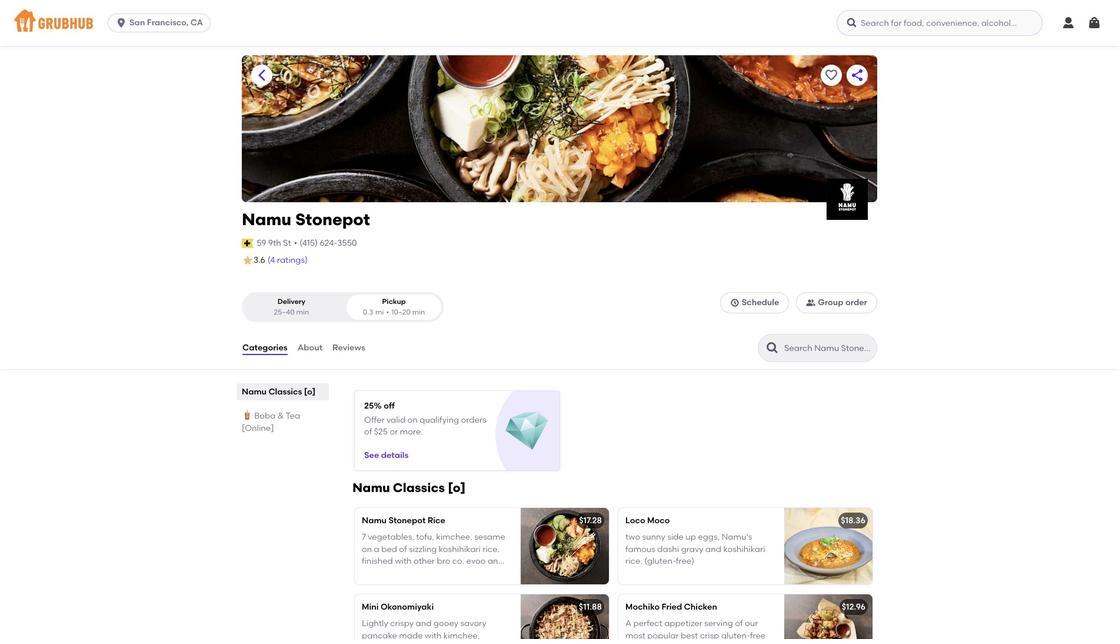 Task type: vqa. For each thing, say whether or not it's contained in the screenshot.
you corresponding to the topmost the privacy policy link
no



Task type: locate. For each thing, give the bounding box(es) containing it.
our right the "serving"
[[745, 620, 758, 630]]

1 vertical spatial and
[[488, 557, 504, 567]]

mochiko fried chicken image
[[785, 595, 873, 640]]

reviews
[[333, 343, 365, 353]]

of right bed
[[399, 545, 407, 555]]

svg image inside schedule button
[[730, 299, 740, 308]]

1 horizontal spatial gluten-
[[722, 631, 750, 640]]

1 min from the left
[[296, 308, 309, 317]]

1 vertical spatial stonepot
[[389, 516, 426, 526]]

free) inside 7 vegetables, tofu, kimchee, sesame on a bed of sizzling koshihikari rice. finished with other bro co. evoo and nori. served with our namu stonepot sauce. (vegan, gluten-free)
[[451, 581, 469, 591]]

0 horizontal spatial min
[[296, 308, 309, 317]]

on inside 7 vegetables, tofu, kimchee, sesame on a bed of sizzling koshihikari rice. finished with other bro co. evoo and nori. served with our namu stonepot sauce. (vegan, gluten-free)
[[362, 545, 372, 555]]

namu
[[242, 210, 292, 230], [242, 387, 267, 397], [353, 481, 390, 496], [362, 516, 387, 526]]

and
[[706, 545, 722, 555], [488, 557, 504, 567], [416, 620, 432, 630]]

eggs,
[[698, 533, 720, 543]]

namu up 7
[[362, 516, 387, 526]]

stonepot for namu stonepot rice
[[389, 516, 426, 526]]

[o] down about 'button'
[[304, 387, 316, 397]]

0 horizontal spatial koshihikari
[[439, 545, 481, 555]]

1 vertical spatial •
[[387, 308, 389, 317]]

served
[[381, 569, 408, 579]]

of right the "serving"
[[735, 620, 743, 630]]

🧋
[[242, 412, 253, 422]]

about
[[298, 343, 323, 353]]

perfect
[[634, 620, 663, 630]]

0 vertical spatial [o]
[[304, 387, 316, 397]]

qualifying
[[420, 415, 459, 425]]

0 horizontal spatial gluten-
[[422, 581, 451, 591]]

bro
[[437, 557, 451, 567]]

koshihikari
[[439, 545, 481, 555], [724, 545, 766, 555]]

(vegan,
[[390, 581, 420, 591]]

0 vertical spatial gluten-
[[422, 581, 451, 591]]

(415) 624-3550 button
[[300, 238, 357, 250]]

• right mi
[[387, 308, 389, 317]]

classics up namu stonepot rice
[[393, 481, 445, 496]]

our inside a perfect appetizer serving of our most popular best crisp gluten-fre
[[745, 620, 758, 630]]

stonepot up vegetables,
[[389, 516, 426, 526]]

a perfect appetizer serving of our most popular best crisp gluten-fre
[[626, 620, 769, 640]]

moco
[[648, 516, 670, 526]]

0 horizontal spatial stonepot
[[295, 210, 370, 230]]

Search Namu Stonepot search field
[[784, 343, 874, 354]]

francisco,
[[147, 18, 189, 28]]

1 horizontal spatial stonepot
[[389, 516, 426, 526]]

• (415) 624-3550
[[294, 238, 357, 248]]

crispy
[[390, 620, 414, 630]]

search icon image
[[766, 341, 780, 356]]

gluten- down the "serving"
[[722, 631, 750, 640]]

59 9th st
[[257, 238, 291, 248]]

offer
[[364, 415, 385, 425]]

(4 ratings)
[[268, 255, 308, 265]]

min right 10–20
[[412, 308, 425, 317]]

pickup 0.3 mi • 10–20 min
[[363, 298, 425, 317]]

koshihikari inside "two sunny side up eggs, namu's famous dashi gravy and koshihikari rice. (gluten-free)"
[[724, 545, 766, 555]]

0 horizontal spatial rice.
[[483, 545, 500, 555]]

on up more.
[[408, 415, 418, 425]]

rice. for two sunny side up eggs, namu's famous dashi gravy and koshihikari rice. (gluten-free)
[[626, 557, 643, 567]]

and inside "two sunny side up eggs, namu's famous dashi gravy and koshihikari rice. (gluten-free)"
[[706, 545, 722, 555]]

made
[[399, 631, 423, 640]]

crisp
[[700, 631, 720, 640]]

on left a
[[362, 545, 372, 555]]

0 horizontal spatial of
[[364, 427, 372, 437]]

our inside 7 vegetables, tofu, kimchee, sesame on a bed of sizzling koshihikari rice. finished with other bro co. evoo and nori. served with our namu stonepot sauce. (vegan, gluten-free)
[[429, 569, 442, 579]]

option group
[[242, 293, 444, 323]]

free) down gravy
[[676, 557, 695, 567]]

pancake
[[362, 631, 397, 640]]

1 vertical spatial rice.
[[626, 557, 643, 567]]

0 horizontal spatial [o]
[[304, 387, 316, 397]]

and down "eggs,"
[[706, 545, 722, 555]]

1 vertical spatial gluten-
[[722, 631, 750, 640]]

1 vertical spatial classics
[[393, 481, 445, 496]]

our down bro
[[429, 569, 442, 579]]

free) inside "two sunny side up eggs, namu's famous dashi gravy and koshihikari rice. (gluten-free)"
[[676, 557, 695, 567]]

&
[[278, 412, 284, 422]]

classics up &
[[269, 387, 302, 397]]

1 horizontal spatial and
[[488, 557, 504, 567]]

svg image
[[1062, 16, 1076, 30], [730, 299, 740, 308]]

evoo
[[467, 557, 486, 567]]

rice
[[428, 516, 446, 526]]

0 horizontal spatial •
[[294, 238, 297, 248]]

lightly
[[362, 620, 388, 630]]

with
[[395, 557, 412, 567], [410, 569, 427, 579], [425, 631, 442, 640]]

ca
[[191, 18, 203, 28]]

min inside 'delivery 25–40 min'
[[296, 308, 309, 317]]

or
[[390, 427, 398, 437]]

1 vertical spatial [o]
[[448, 481, 466, 496]]

2 horizontal spatial and
[[706, 545, 722, 555]]

0 vertical spatial of
[[364, 427, 372, 437]]

okonomiyaki
[[381, 603, 434, 613]]

namu classics [o] up &
[[242, 387, 316, 397]]

promo image
[[506, 410, 549, 453]]

of
[[364, 427, 372, 437], [399, 545, 407, 555], [735, 620, 743, 630]]

1 horizontal spatial koshihikari
[[724, 545, 766, 555]]

fried
[[662, 603, 682, 613]]

min down delivery
[[296, 308, 309, 317]]

1 horizontal spatial on
[[408, 415, 418, 425]]

1 horizontal spatial namu classics [o]
[[353, 481, 466, 496]]

koshihikari for sesame
[[439, 545, 481, 555]]

0 vertical spatial our
[[429, 569, 442, 579]]

see
[[364, 451, 379, 461]]

svg image
[[1088, 16, 1102, 30], [115, 17, 127, 29], [847, 17, 858, 29]]

rice. down sesame
[[483, 545, 500, 555]]

0 horizontal spatial free)
[[451, 581, 469, 591]]

gluten- inside 7 vegetables, tofu, kimchee, sesame on a bed of sizzling koshihikari rice. finished with other bro co. evoo and nori. served with our namu stonepot sauce. (vegan, gluten-free)
[[422, 581, 451, 591]]

0 vertical spatial svg image
[[1062, 16, 1076, 30]]

see details button
[[364, 445, 409, 467]]

namu classics [o]
[[242, 387, 316, 397], [353, 481, 466, 496]]

and inside 7 vegetables, tofu, kimchee, sesame on a bed of sizzling koshihikari rice. finished with other bro co. evoo and nori. served with our namu stonepot sauce. (vegan, gluten-free)
[[488, 557, 504, 567]]

loco moco image
[[785, 509, 873, 585]]

• right st
[[294, 238, 297, 248]]

schedule button
[[720, 293, 790, 314]]

rice. for 7 vegetables, tofu, kimchee, sesame on a bed of sizzling koshihikari rice. finished with other bro co. evoo and nori. served with our namu stonepot sauce. (vegan, gluten-free)
[[483, 545, 500, 555]]

(415)
[[300, 238, 318, 248]]

0 vertical spatial •
[[294, 238, 297, 248]]

san francisco, ca button
[[108, 14, 216, 32]]

2 min from the left
[[412, 308, 425, 317]]

two
[[626, 533, 641, 543]]

share icon image
[[851, 68, 865, 82]]

group
[[819, 298, 844, 308]]

namu's
[[722, 533, 753, 543]]

[o] up "kimchee,"
[[448, 481, 466, 496]]

1 vertical spatial of
[[399, 545, 407, 555]]

namu stonepot rice
[[362, 516, 446, 526]]

1 vertical spatial free)
[[451, 581, 469, 591]]

with down gooey
[[425, 631, 442, 640]]

10–20
[[392, 308, 411, 317]]

and up the made on the left bottom of page
[[416, 620, 432, 630]]

stonepot up 624-
[[295, 210, 370, 230]]

0 horizontal spatial svg image
[[730, 299, 740, 308]]

namu stonepot logo image
[[827, 179, 868, 220]]

1 horizontal spatial free)
[[676, 557, 695, 567]]

nori.
[[362, 569, 379, 579]]

namu up "🧋"
[[242, 387, 267, 397]]

co.
[[453, 557, 465, 567]]

star icon image
[[242, 255, 254, 267]]

1 horizontal spatial rice.
[[626, 557, 643, 567]]

1 horizontal spatial our
[[745, 620, 758, 630]]

1 vertical spatial on
[[362, 545, 372, 555]]

koshihikari inside 7 vegetables, tofu, kimchee, sesame on a bed of sizzling koshihikari rice. finished with other bro co. evoo and nori. served with our namu stonepot sauce. (vegan, gluten-free)
[[439, 545, 481, 555]]

0 vertical spatial and
[[706, 545, 722, 555]]

0 horizontal spatial namu classics [o]
[[242, 387, 316, 397]]

1 horizontal spatial •
[[387, 308, 389, 317]]

0 horizontal spatial and
[[416, 620, 432, 630]]

of left the $25
[[364, 427, 372, 437]]

kimchee,
[[436, 533, 473, 543]]

1 koshihikari from the left
[[439, 545, 481, 555]]

1 vertical spatial our
[[745, 620, 758, 630]]

7 vegetables, tofu, kimchee, sesame on a bed of sizzling koshihikari rice. finished with other bro co. evoo and nori. served with our namu stonepot sauce. (vegan, gluten-free)
[[362, 533, 506, 591]]

group order button
[[797, 293, 878, 314]]

about button
[[297, 327, 323, 370]]

sauce.
[[362, 581, 388, 591]]

(4
[[268, 255, 275, 265]]

namu
[[444, 569, 467, 579]]

sesame
[[475, 533, 506, 543]]

rice. inside 7 vegetables, tofu, kimchee, sesame on a bed of sizzling koshihikari rice. finished with other bro co. evoo and nori. served with our namu stonepot sauce. (vegan, gluten-free)
[[483, 545, 500, 555]]

0 horizontal spatial our
[[429, 569, 442, 579]]

categories button
[[242, 327, 288, 370]]

rice. inside "two sunny side up eggs, namu's famous dashi gravy and koshihikari rice. (gluten-free)"
[[626, 557, 643, 567]]

2 vertical spatial and
[[416, 620, 432, 630]]

gluten- down namu
[[422, 581, 451, 591]]

sunny
[[643, 533, 666, 543]]

classics
[[269, 387, 302, 397], [393, 481, 445, 496]]

Search for food, convenience, alcohol... search field
[[837, 10, 1043, 36]]

valid
[[387, 415, 406, 425]]

1 horizontal spatial svg image
[[1062, 16, 1076, 30]]

0 vertical spatial stonepot
[[295, 210, 370, 230]]

0 horizontal spatial on
[[362, 545, 372, 555]]

2 horizontal spatial of
[[735, 620, 743, 630]]

gluten-
[[422, 581, 451, 591], [722, 631, 750, 640]]

free) down namu
[[451, 581, 469, 591]]

0 vertical spatial classics
[[269, 387, 302, 397]]

and up "stonepot"
[[488, 557, 504, 567]]

3550
[[337, 238, 357, 248]]

1 horizontal spatial min
[[412, 308, 425, 317]]

0 vertical spatial namu classics [o]
[[242, 387, 316, 397]]

other
[[414, 557, 435, 567]]

our
[[429, 569, 442, 579], [745, 620, 758, 630]]

min
[[296, 308, 309, 317], [412, 308, 425, 317]]

namu classics [o] up namu stonepot rice
[[353, 481, 466, 496]]

koshihikari up co.
[[439, 545, 481, 555]]

0 vertical spatial rice.
[[483, 545, 500, 555]]

best
[[681, 631, 698, 640]]

with down other
[[410, 569, 427, 579]]

$18.36
[[841, 516, 866, 526]]

side
[[668, 533, 684, 543]]

2 vertical spatial of
[[735, 620, 743, 630]]

more.
[[400, 427, 423, 437]]

namu up 59
[[242, 210, 292, 230]]

with up served
[[395, 557, 412, 567]]

koshihikari down namu's
[[724, 545, 766, 555]]

1 horizontal spatial svg image
[[847, 17, 858, 29]]

1 horizontal spatial of
[[399, 545, 407, 555]]

2 vertical spatial with
[[425, 631, 442, 640]]

1 vertical spatial svg image
[[730, 299, 740, 308]]

0 horizontal spatial svg image
[[115, 17, 127, 29]]

0 vertical spatial free)
[[676, 557, 695, 567]]

2 koshihikari from the left
[[724, 545, 766, 555]]

rice. down famous
[[626, 557, 643, 567]]

0 vertical spatial on
[[408, 415, 418, 425]]

group order
[[819, 298, 868, 308]]

on
[[408, 415, 418, 425], [362, 545, 372, 555]]

a
[[626, 620, 632, 630]]

rice.
[[483, 545, 500, 555], [626, 557, 643, 567]]



Task type: describe. For each thing, give the bounding box(es) containing it.
a
[[374, 545, 380, 555]]

of inside a perfect appetizer serving of our most popular best crisp gluten-fre
[[735, 620, 743, 630]]

0.3
[[363, 308, 373, 317]]

59
[[257, 238, 266, 248]]

(gluten-
[[645, 557, 676, 567]]

0 horizontal spatial classics
[[269, 387, 302, 397]]

vegetables,
[[368, 533, 414, 543]]

savory
[[461, 620, 487, 630]]

up
[[686, 533, 696, 543]]

1 horizontal spatial [o]
[[448, 481, 466, 496]]

pickup
[[382, 298, 406, 306]]

1 vertical spatial with
[[410, 569, 427, 579]]

svg image inside the san francisco, ca button
[[115, 17, 127, 29]]

stonepot
[[469, 569, 505, 579]]

schedule
[[742, 298, 780, 308]]

people icon image
[[807, 299, 816, 308]]

mi
[[376, 308, 384, 317]]

and inside lightly crispy and gooey savory pancake made with kimchee
[[416, 620, 432, 630]]

mochiko fried chicken
[[626, 603, 718, 613]]

save this restaurant button
[[821, 65, 842, 86]]

25% off offer valid on qualifying orders of $25 or more.
[[364, 402, 487, 437]]

dashi
[[658, 545, 680, 555]]

delivery
[[278, 298, 306, 306]]

min inside pickup 0.3 mi • 10–20 min
[[412, 308, 425, 317]]

bed
[[382, 545, 397, 555]]

gluten- inside a perfect appetizer serving of our most popular best crisp gluten-fre
[[722, 631, 750, 640]]

most
[[626, 631, 646, 640]]

reviews button
[[332, 327, 366, 370]]

order
[[846, 298, 868, 308]]

categories
[[243, 343, 288, 353]]

san
[[130, 18, 145, 28]]

mochiko
[[626, 603, 660, 613]]

st
[[283, 238, 291, 248]]

appetizer
[[665, 620, 703, 630]]

orders
[[461, 415, 487, 425]]

25–40
[[274, 308, 295, 317]]

1 vertical spatial namu classics [o]
[[353, 481, 466, 496]]

stonepot for namu stonepot
[[295, 210, 370, 230]]

san francisco, ca
[[130, 18, 203, 28]]

ratings)
[[277, 255, 308, 265]]

$25
[[374, 427, 388, 437]]

koshihikari for eggs,
[[724, 545, 766, 555]]

mini
[[362, 603, 379, 613]]

$11.88
[[579, 603, 602, 613]]

svg image inside main navigation navigation
[[1062, 16, 1076, 30]]

gravy
[[682, 545, 704, 555]]

delivery 25–40 min
[[274, 298, 309, 317]]

namu down see
[[353, 481, 390, 496]]

off
[[384, 402, 395, 412]]

popular
[[648, 631, 679, 640]]

mini okonomiyaki image
[[521, 595, 609, 640]]

7
[[362, 533, 366, 543]]

save this restaurant image
[[825, 68, 839, 82]]

serving
[[705, 620, 733, 630]]

tea
[[286, 412, 300, 422]]

chicken
[[684, 603, 718, 613]]

2 horizontal spatial svg image
[[1088, 16, 1102, 30]]

caret left icon image
[[255, 68, 269, 82]]

two sunny side up eggs, namu's famous dashi gravy and koshihikari rice. (gluten-free)
[[626, 533, 766, 567]]

$12.96
[[842, 603, 866, 613]]

namu stonepot
[[242, 210, 370, 230]]

see details
[[364, 451, 409, 461]]

25%
[[364, 402, 382, 412]]

of inside 25% off offer valid on qualifying orders of $25 or more.
[[364, 427, 372, 437]]

famous
[[626, 545, 656, 555]]

of inside 7 vegetables, tofu, kimchee, sesame on a bed of sizzling koshihikari rice. finished with other bro co. evoo and nori. served with our namu stonepot sauce. (vegan, gluten-free)
[[399, 545, 407, 555]]

• inside pickup 0.3 mi • 10–20 min
[[387, 308, 389, 317]]

main navigation navigation
[[0, 0, 1120, 46]]

[online]
[[242, 424, 274, 434]]

mini okonomiyaki
[[362, 603, 434, 613]]

1 horizontal spatial classics
[[393, 481, 445, 496]]

with inside lightly crispy and gooey savory pancake made with kimchee
[[425, 631, 442, 640]]

loco moco
[[626, 516, 670, 526]]

namu stonepot rice image
[[521, 509, 609, 585]]

subscription pass image
[[242, 239, 254, 248]]

$17.28
[[579, 516, 602, 526]]

9th
[[268, 238, 281, 248]]

0 vertical spatial with
[[395, 557, 412, 567]]

🧋 boba & tea [online]
[[242, 412, 300, 434]]

gooey
[[434, 620, 459, 630]]

option group containing delivery 25–40 min
[[242, 293, 444, 323]]

3.6
[[254, 256, 265, 266]]

tofu,
[[416, 533, 434, 543]]

on inside 25% off offer valid on qualifying orders of $25 or more.
[[408, 415, 418, 425]]

finished
[[362, 557, 393, 567]]



